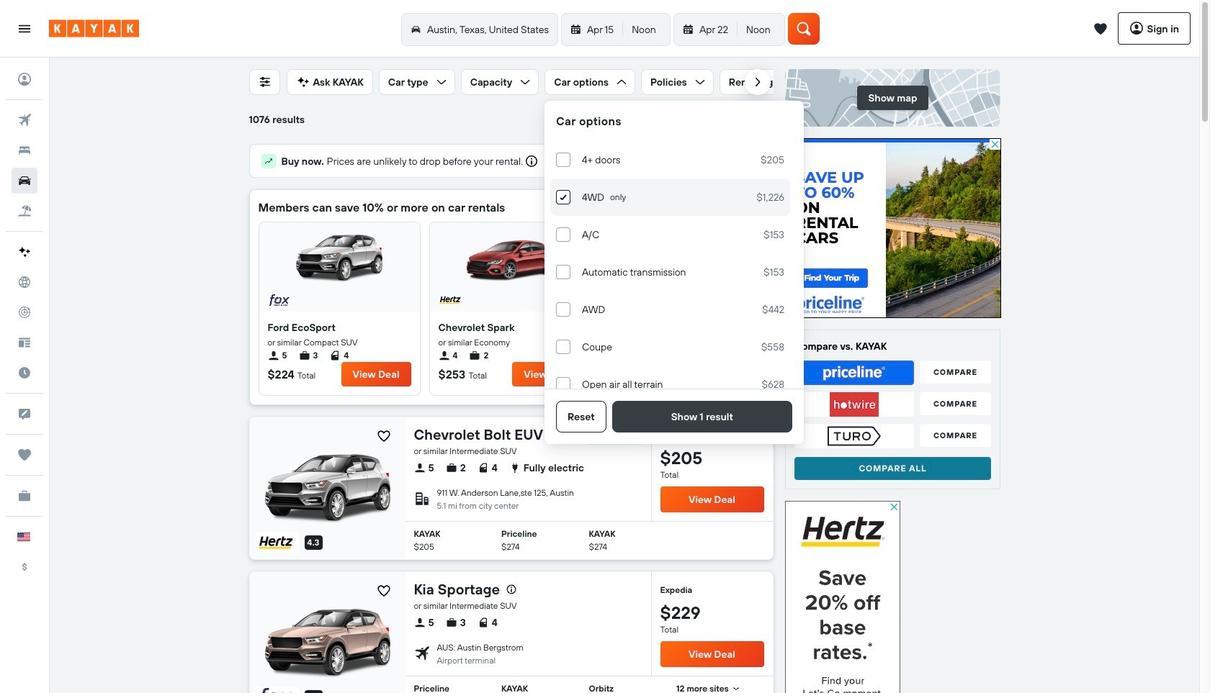 Task type: describe. For each thing, give the bounding box(es) containing it.
go to our blog image
[[12, 330, 37, 356]]

kayak for business new image
[[12, 483, 37, 509]]

vehicle type: intermediate suv - kia sportage or similar image
[[265, 600, 390, 684]]

search for flights image
[[12, 107, 37, 133]]

buick regal car image
[[639, 228, 725, 286]]

track a flight image
[[12, 300, 37, 326]]

car agency: hertz image
[[257, 534, 294, 553]]

search for hotels image
[[12, 138, 37, 164]]

trips image
[[12, 442, 37, 468]]

united states (english) image
[[17, 533, 30, 542]]

car agency: fox image
[[257, 689, 294, 694]]

turo image
[[795, 424, 914, 449]]

search for cars image
[[12, 168, 37, 194]]



Task type: locate. For each thing, give the bounding box(es) containing it.
submit feedback about our site image
[[12, 401, 37, 427]]

go to explore image
[[12, 269, 37, 295]]

priceline image
[[795, 361, 914, 385]]

2 advertisement element from the top
[[785, 501, 901, 694]]

1 vertical spatial advertisement element
[[785, 501, 901, 694]]

advertisement element
[[785, 138, 1002, 318], [785, 501, 901, 694]]

search for packages image
[[12, 198, 37, 224]]

list
[[268, 349, 411, 362], [438, 349, 582, 362], [414, 458, 584, 478], [414, 613, 498, 633]]

1 advertisement element from the top
[[785, 138, 1002, 318]]

sign in image
[[12, 66, 37, 92]]

0 vertical spatial advertisement element
[[785, 138, 1002, 318]]

find out the best time to travel image
[[12, 360, 37, 386]]

hotwire image
[[795, 393, 914, 417]]

ford ecosport car image
[[296, 228, 383, 286]]

navigation menu image
[[17, 21, 32, 36]]

hertz logo image
[[438, 295, 462, 306]]

None field
[[405, 522, 773, 560], [405, 677, 773, 694], [405, 522, 773, 560], [405, 677, 773, 694]]

vehicle type: intermediate suv - chevrolet bolt euv or similar image
[[265, 445, 390, 529]]

fox logo image
[[268, 295, 291, 306]]

None search field
[[400, 13, 788, 46]]

chevrolet spark car image
[[467, 228, 554, 286]]



Task type: vqa. For each thing, say whether or not it's contained in the screenshot.
Chevrolet Spark car Image
yes



